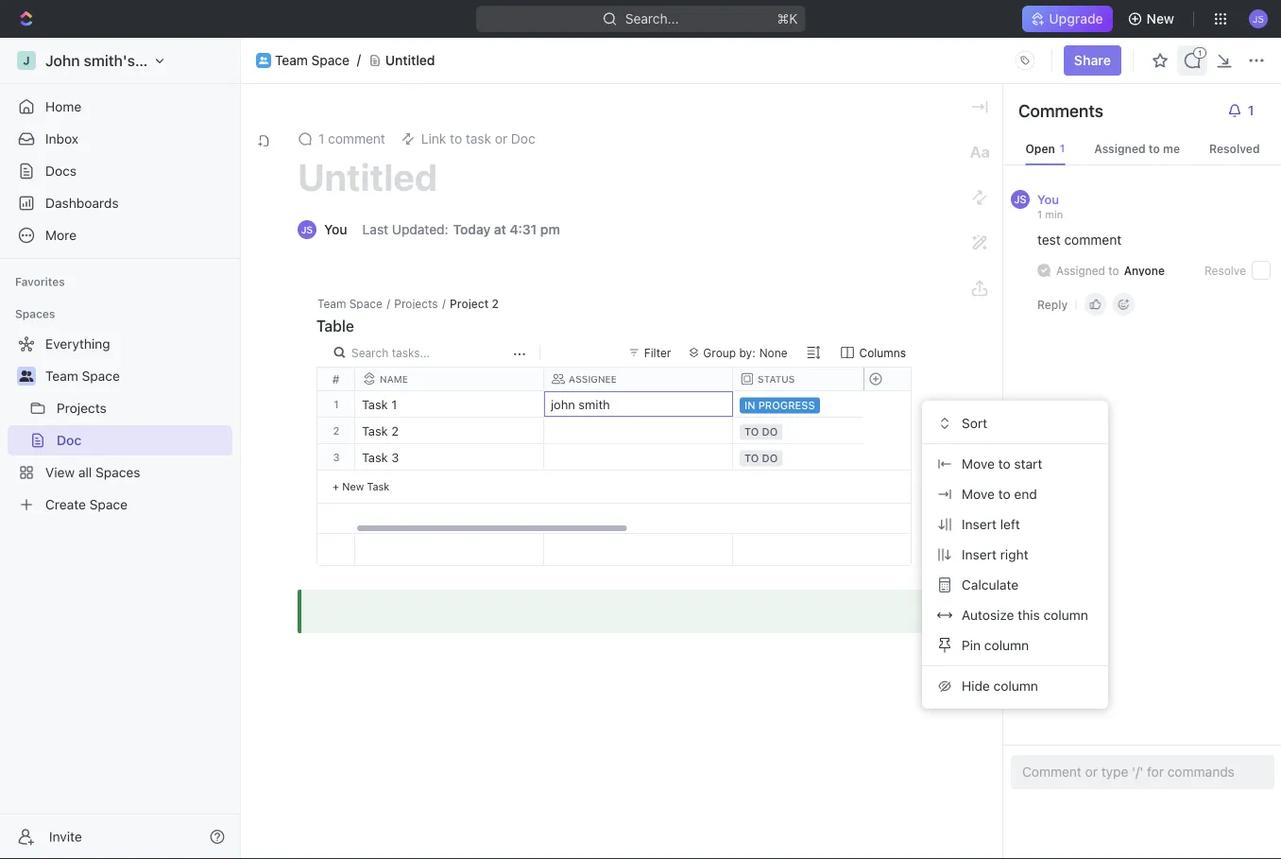 Task type: vqa. For each thing, say whether or not it's contained in the screenshot.
user group image's "Team Space" link
yes



Task type: describe. For each thing, give the bounding box(es) containing it.
tasks...
[[392, 346, 430, 359]]

docs
[[45, 163, 77, 179]]

end
[[1015, 486, 1038, 502]]

me
[[1164, 142, 1181, 155]]

today
[[453, 222, 491, 237]]

team space link for user group icon
[[275, 53, 350, 68]]

0 vertical spatial untitled
[[386, 53, 435, 68]]

resolve
[[1205, 264, 1247, 277]]

you
[[1038, 192, 1060, 206]]

hide
[[962, 678, 990, 694]]

js
[[1015, 193, 1027, 206]]

1 inside press space to select this row. row
[[392, 397, 397, 412]]

comment for test comment
[[1065, 232, 1122, 248]]

column for pin column
[[985, 638, 1029, 653]]

left
[[1001, 517, 1021, 532]]

user group image
[[259, 57, 268, 64]]

invite
[[49, 829, 82, 845]]

2 for 1 2 3
[[333, 424, 340, 437]]

search...
[[625, 11, 679, 26]]

team for team space "link" within sidebar navigation
[[45, 368, 78, 384]]

row group containing task 1
[[355, 391, 1282, 533]]

assigned for assigned to me
[[1095, 142, 1146, 155]]

insert left button
[[930, 509, 1101, 540]]

do for task 2
[[762, 426, 778, 438]]

⌘k
[[777, 11, 798, 26]]

move to start
[[962, 456, 1043, 472]]

projects
[[394, 297, 438, 310]]

favorites
[[15, 275, 65, 288]]

comment for 1 comment
[[328, 131, 385, 147]]

this
[[1018, 607, 1040, 623]]

last updated: today at 4:31 pm
[[363, 222, 560, 237]]

pm
[[541, 222, 560, 237]]

move to end
[[962, 486, 1038, 502]]

pin column
[[962, 638, 1029, 653]]

autosize
[[962, 607, 1015, 623]]

space for user group icon
[[312, 53, 350, 68]]

column for hide column
[[994, 678, 1039, 694]]

cell for task 3
[[544, 444, 734, 470]]

insert right button
[[930, 540, 1101, 570]]

to for move to start
[[999, 456, 1011, 472]]

hide column button
[[930, 671, 1101, 701]]

search tasks...
[[352, 346, 430, 359]]

to do for task 3
[[745, 452, 778, 465]]

4:31
[[510, 222, 537, 237]]

pin
[[962, 638, 981, 653]]

team space for team space "link" for user group icon
[[275, 53, 350, 68]]

to do for task 2
[[745, 426, 778, 438]]

task 3
[[362, 450, 399, 465]]

move to end button
[[930, 479, 1101, 509]]

right
[[1001, 547, 1029, 562]]

#
[[332, 372, 340, 386]]

progress
[[759, 399, 816, 412]]

inbox
[[45, 131, 78, 147]]

space inside team space / projects / project 2 table
[[349, 297, 383, 310]]

new button
[[1121, 4, 1186, 34]]

open
[[1026, 142, 1056, 155]]

upgrade link
[[1023, 6, 1113, 32]]

hide column
[[962, 678, 1039, 694]]

calculate
[[962, 577, 1019, 593]]

row inside grid
[[355, 368, 1282, 390]]

john smith cell
[[544, 391, 734, 417]]

task down task 3
[[367, 480, 390, 492]]

autosize this column button
[[930, 600, 1101, 630]]

in progress cell
[[734, 391, 923, 417]]

task 2
[[362, 424, 399, 438]]

Search tasks... text field
[[352, 339, 509, 366]]

press space to select this row. row containing 3
[[318, 444, 355, 471]]

to do cell for task 2
[[734, 418, 923, 443]]

press space to select this row. row containing 1
[[318, 391, 355, 418]]

task 1
[[362, 397, 397, 412]]

home link
[[8, 92, 233, 122]]

3 inside press space to select this row. row
[[392, 450, 399, 465]]

john
[[551, 397, 575, 412]]

press space to select this row. row containing 2
[[318, 418, 355, 444]]

grid containing task 1
[[318, 368, 1282, 566]]

last
[[363, 222, 389, 237]]

1 2 3
[[333, 398, 340, 463]]

sidebar navigation
[[0, 38, 241, 859]]

insert for insert right
[[962, 547, 997, 562]]

0 horizontal spatial 3
[[333, 451, 340, 463]]

team for team space "link" for user group icon
[[275, 53, 308, 68]]



Task type: locate. For each thing, give the bounding box(es) containing it.
1 horizontal spatial team
[[275, 53, 308, 68]]

space for user group image
[[82, 368, 120, 384]]

assigned to me
[[1095, 142, 1181, 155]]

to do cell for task 3
[[734, 444, 923, 470]]

insert
[[962, 517, 997, 532], [962, 547, 997, 562]]

to for assigned to me
[[1149, 142, 1161, 155]]

row
[[355, 368, 1282, 390]]

1 vertical spatial do
[[762, 452, 778, 465]]

1 inside "you 1 min"
[[1038, 208, 1043, 220]]

cell
[[544, 418, 734, 443], [544, 444, 734, 470]]

column down autosize this column 'button'
[[985, 638, 1029, 653]]

in
[[745, 399, 756, 412]]

0 horizontal spatial 2
[[333, 424, 340, 437]]

2 right project
[[492, 297, 499, 310]]

pin column button
[[930, 630, 1101, 661]]

new inside grid
[[342, 480, 364, 492]]

insert left left
[[962, 517, 997, 532]]

assigned down test comment
[[1057, 264, 1106, 277]]

1
[[319, 131, 325, 147], [1038, 208, 1043, 220], [392, 397, 397, 412], [334, 398, 339, 410]]

insert left
[[962, 517, 1021, 532]]

2 vertical spatial space
[[82, 368, 120, 384]]

to
[[1149, 142, 1161, 155], [1109, 264, 1120, 277], [745, 426, 759, 438], [745, 452, 759, 465], [999, 456, 1011, 472], [999, 486, 1011, 502]]

move
[[962, 456, 995, 472], [962, 486, 995, 502]]

upgrade
[[1050, 11, 1104, 26]]

to inside button
[[999, 486, 1011, 502]]

task for task 1
[[362, 397, 388, 412]]

start
[[1015, 456, 1043, 472]]

team inside sidebar navigation
[[45, 368, 78, 384]]

user group image
[[19, 371, 34, 382]]

1 vertical spatial untitled
[[298, 155, 438, 199]]

docs link
[[8, 156, 233, 186]]

move for move to start
[[962, 456, 995, 472]]

2 to do from the top
[[745, 452, 778, 465]]

1 comment
[[319, 131, 385, 147]]

insert for insert left
[[962, 517, 997, 532]]

to for assigned to
[[1109, 264, 1120, 277]]

column right this
[[1044, 607, 1089, 623]]

insert right
[[962, 547, 1029, 562]]

press space to select this row. row containing task 1
[[355, 391, 1282, 418]]

task up "task 2"
[[362, 397, 388, 412]]

new
[[1147, 11, 1175, 26], [342, 480, 364, 492]]

move up insert left
[[962, 486, 995, 502]]

task
[[362, 397, 388, 412], [362, 424, 388, 438], [362, 450, 388, 465], [367, 480, 390, 492]]

cell for task 2
[[544, 418, 734, 443]]

1 vertical spatial team space
[[45, 368, 120, 384]]

1 horizontal spatial 3
[[392, 450, 399, 465]]

1 horizontal spatial team space
[[275, 53, 350, 68]]

row group
[[318, 391, 355, 504], [355, 391, 1282, 533], [864, 391, 911, 504], [864, 534, 911, 565]]

1 vertical spatial team space link
[[45, 361, 229, 391]]

0 horizontal spatial team
[[45, 368, 78, 384]]

assigned for assigned to
[[1057, 264, 1106, 277]]

1 horizontal spatial comment
[[1065, 232, 1122, 248]]

press space to select this row. row containing task 2
[[355, 418, 1282, 444]]

team up table
[[318, 297, 346, 310]]

1 vertical spatial team
[[318, 297, 346, 310]]

comment up last
[[328, 131, 385, 147]]

1 horizontal spatial 2
[[392, 424, 399, 438]]

new for new
[[1147, 11, 1175, 26]]

home
[[45, 99, 82, 114]]

0 horizontal spatial /
[[387, 297, 390, 310]]

0 horizontal spatial team space link
[[45, 361, 229, 391]]

1 do from the top
[[762, 426, 778, 438]]

team space
[[275, 53, 350, 68], [45, 368, 120, 384]]

comments
[[1019, 100, 1104, 121]]

task for task 2
[[362, 424, 388, 438]]

favorites button
[[8, 270, 73, 293]]

0 vertical spatial comment
[[328, 131, 385, 147]]

sort button
[[930, 408, 1101, 439]]

0 vertical spatial to do
[[745, 426, 778, 438]]

team inside team space / projects / project 2 table
[[318, 297, 346, 310]]

space right user group image
[[82, 368, 120, 384]]

spaces
[[15, 307, 55, 320]]

team space / projects / project 2 table
[[317, 297, 499, 335]]

1 vertical spatial comment
[[1065, 232, 1122, 248]]

calculate button
[[930, 570, 1101, 600]]

column
[[1044, 607, 1089, 623], [985, 638, 1029, 653], [994, 678, 1039, 694]]

do for task 3
[[762, 452, 778, 465]]

in progress
[[745, 399, 816, 412]]

at
[[494, 222, 506, 237]]

share
[[1075, 52, 1112, 68]]

search
[[352, 346, 389, 359]]

1 vertical spatial assigned
[[1057, 264, 1106, 277]]

grid
[[318, 368, 1282, 566]]

reply
[[1038, 298, 1068, 311]]

1 to do cell from the top
[[734, 418, 923, 443]]

move inside button
[[962, 486, 995, 502]]

2 up task 3
[[392, 424, 399, 438]]

3 left task 3
[[333, 451, 340, 463]]

0 horizontal spatial team space
[[45, 368, 120, 384]]

0 vertical spatial do
[[762, 426, 778, 438]]

dashboards link
[[8, 188, 233, 218]]

1 vertical spatial insert
[[962, 547, 997, 562]]

0 vertical spatial to do cell
[[734, 418, 923, 443]]

0 vertical spatial new
[[1147, 11, 1175, 26]]

move to start button
[[930, 449, 1101, 479]]

move for move to end
[[962, 486, 995, 502]]

0 vertical spatial space
[[312, 53, 350, 68]]

column right "hide"
[[994, 678, 1039, 694]]

2 horizontal spatial team
[[318, 297, 346, 310]]

task down "task 2"
[[362, 450, 388, 465]]

autosize this column
[[962, 607, 1089, 623]]

assigned left me
[[1095, 142, 1146, 155]]

0 vertical spatial team space link
[[275, 53, 350, 68]]

1 horizontal spatial /
[[442, 297, 446, 310]]

smith
[[579, 397, 610, 412]]

2 / from the left
[[442, 297, 446, 310]]

1 / from the left
[[387, 297, 390, 310]]

dashboards
[[45, 195, 119, 211]]

0 vertical spatial move
[[962, 456, 995, 472]]

team space link inside sidebar navigation
[[45, 361, 229, 391]]

to do
[[745, 426, 778, 438], [745, 452, 778, 465]]

untitled
[[386, 53, 435, 68], [298, 155, 438, 199]]

0 horizontal spatial comment
[[328, 131, 385, 147]]

0 vertical spatial insert
[[962, 517, 997, 532]]

team right user group image
[[45, 368, 78, 384]]

1 horizontal spatial new
[[1147, 11, 1175, 26]]

press space to select this row. row
[[318, 391, 355, 418], [355, 391, 1282, 418], [318, 418, 355, 444], [355, 418, 1282, 444], [318, 444, 355, 471], [355, 444, 1282, 471], [355, 534, 1282, 566]]

0 vertical spatial assigned
[[1095, 142, 1146, 155]]

new for new task
[[342, 480, 364, 492]]

/ left projects
[[387, 297, 390, 310]]

test comment
[[1038, 232, 1122, 248]]

3
[[392, 450, 399, 465], [333, 451, 340, 463]]

0 vertical spatial team
[[275, 53, 308, 68]]

2 inside "1 2 3"
[[333, 424, 340, 437]]

new down task 3
[[342, 480, 364, 492]]

1 move from the top
[[962, 456, 995, 472]]

0 vertical spatial cell
[[544, 418, 734, 443]]

team space inside "link"
[[45, 368, 120, 384]]

0 vertical spatial column
[[1044, 607, 1089, 623]]

column inside button
[[994, 678, 1039, 694]]

1 to do from the top
[[745, 426, 778, 438]]

team space link for user group image
[[45, 361, 229, 391]]

0 horizontal spatial new
[[342, 480, 364, 492]]

new right upgrade in the top of the page
[[1147, 11, 1175, 26]]

team
[[275, 53, 308, 68], [318, 297, 346, 310], [45, 368, 78, 384]]

new task
[[342, 480, 390, 492]]

2 for task 2
[[392, 424, 399, 438]]

1 vertical spatial new
[[342, 480, 364, 492]]

1 horizontal spatial team space link
[[275, 53, 350, 68]]

2 do from the top
[[762, 452, 778, 465]]

2 vertical spatial team
[[45, 368, 78, 384]]

move inside 'button'
[[962, 456, 995, 472]]

min
[[1046, 208, 1064, 220]]

space right user group icon
[[312, 53, 350, 68]]

team right user group icon
[[275, 53, 308, 68]]

space
[[312, 53, 350, 68], [349, 297, 383, 310], [82, 368, 120, 384]]

1 vertical spatial cell
[[544, 444, 734, 470]]

sort
[[962, 415, 988, 431]]

1 insert from the top
[[962, 517, 997, 532]]

team space link
[[275, 53, 350, 68], [45, 361, 229, 391]]

comment
[[328, 131, 385, 147], [1065, 232, 1122, 248]]

1 vertical spatial space
[[349, 297, 383, 310]]

team space right user group image
[[45, 368, 120, 384]]

/
[[387, 297, 390, 310], [442, 297, 446, 310]]

0 vertical spatial team space
[[275, 53, 350, 68]]

you 1 min
[[1038, 192, 1064, 220]]

insert up calculate
[[962, 547, 997, 562]]

2 cell from the top
[[544, 444, 734, 470]]

1 vertical spatial to do
[[745, 452, 778, 465]]

insert inside button
[[962, 517, 997, 532]]

2 to do cell from the top
[[734, 444, 923, 470]]

column inside button
[[985, 638, 1029, 653]]

1 vertical spatial move
[[962, 486, 995, 502]]

task for task 3
[[362, 450, 388, 465]]

space inside sidebar navigation
[[82, 368, 120, 384]]

column inside 'button'
[[1044, 607, 1089, 623]]

to do cell
[[734, 418, 923, 443], [734, 444, 923, 470]]

to for move to end
[[999, 486, 1011, 502]]

resolved
[[1210, 142, 1261, 155]]

team space right user group icon
[[275, 53, 350, 68]]

2 move from the top
[[962, 486, 995, 502]]

team space for team space "link" within sidebar navigation
[[45, 368, 120, 384]]

new inside button
[[1147, 11, 1175, 26]]

2 horizontal spatial 2
[[492, 297, 499, 310]]

1 vertical spatial to do cell
[[734, 444, 923, 470]]

move up move to end
[[962, 456, 995, 472]]

1 inside "1 2 3"
[[334, 398, 339, 410]]

to inside 'button'
[[999, 456, 1011, 472]]

test
[[1038, 232, 1061, 248]]

1 cell from the top
[[544, 418, 734, 443]]

task down the task 1
[[362, 424, 388, 438]]

1 vertical spatial column
[[985, 638, 1029, 653]]

updated:
[[392, 222, 449, 237]]

space up table
[[349, 297, 383, 310]]

2 insert from the top
[[962, 547, 997, 562]]

do
[[762, 426, 778, 438], [762, 452, 778, 465]]

row group containing 1 2 3
[[318, 391, 355, 504]]

john smith
[[551, 397, 610, 412]]

2 left "task 2"
[[333, 424, 340, 437]]

2 vertical spatial column
[[994, 678, 1039, 694]]

2 inside team space / projects / project 2 table
[[492, 297, 499, 310]]

assigned to
[[1057, 264, 1120, 277]]

press space to select this row. row containing task 3
[[355, 444, 1282, 471]]

assigned
[[1095, 142, 1146, 155], [1057, 264, 1106, 277]]

insert inside button
[[962, 547, 997, 562]]

inbox link
[[8, 124, 233, 154]]

/ left project
[[442, 297, 446, 310]]

comment up the assigned to
[[1065, 232, 1122, 248]]

3 down "task 2"
[[392, 450, 399, 465]]

project
[[450, 297, 489, 310]]

table
[[317, 317, 354, 335]]

2
[[492, 297, 499, 310], [392, 424, 399, 438], [333, 424, 340, 437]]



